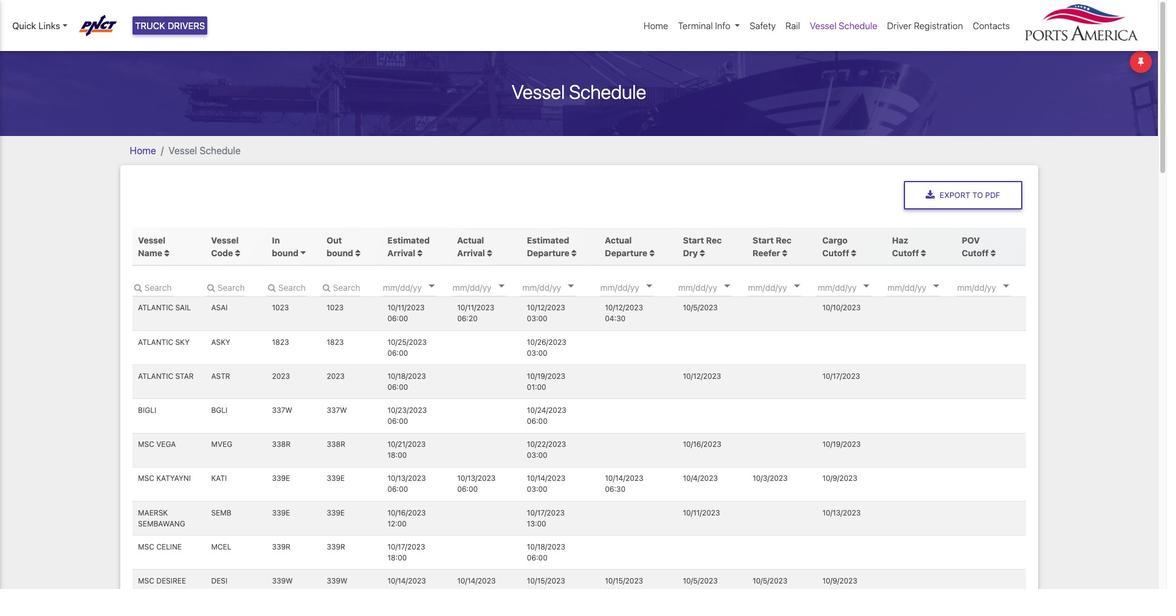 Task type: vqa. For each thing, say whether or not it's contained in the screenshot.


Task type: locate. For each thing, give the bounding box(es) containing it.
04:30
[[605, 315, 626, 324]]

0 horizontal spatial 338r
[[272, 440, 291, 450]]

2 vertical spatial schedule
[[200, 145, 241, 156]]

mm/dd/yy field down dry
[[677, 278, 750, 297]]

cargo
[[823, 235, 848, 245]]

0 horizontal spatial schedule
[[200, 145, 241, 156]]

6 mm/dd/yy field from the left
[[747, 278, 820, 297]]

msc for msc katyayni
[[138, 475, 154, 484]]

bound inside out bound
[[327, 248, 353, 258]]

3 msc from the top
[[138, 543, 154, 552]]

0 horizontal spatial 339w
[[272, 577, 293, 586]]

actual for actual departure
[[605, 235, 632, 245]]

0 horizontal spatial actual
[[457, 235, 484, 245]]

06:00 inside 10/24/2023 06:00
[[527, 417, 548, 426]]

mm/dd/yy field down reefer
[[747, 278, 820, 297]]

1 horizontal spatial 2023
[[327, 372, 345, 381]]

rail
[[786, 20, 800, 31]]

msc left desiree in the left of the page
[[138, 577, 154, 586]]

1 horizontal spatial actual
[[605, 235, 632, 245]]

10/9/2023 for 10/5/2023
[[823, 577, 858, 586]]

1 horizontal spatial 10/16/2023
[[683, 440, 722, 450]]

339e
[[272, 475, 290, 484], [327, 475, 345, 484], [272, 509, 290, 518], [327, 509, 345, 518]]

03:00 up 10/17/2023 13:00
[[527, 486, 548, 495]]

03:00 for 10/12/2023 03:00
[[527, 315, 548, 324]]

2 cutoff from the left
[[892, 248, 919, 258]]

0 horizontal spatial bound
[[272, 248, 299, 258]]

bound
[[272, 248, 299, 258], [327, 248, 353, 258]]

2 atlantic from the top
[[138, 338, 173, 347]]

cutoff down pov
[[962, 248, 989, 258]]

mm/dd/yy field down pov cutoff
[[956, 278, 1029, 297]]

reefer
[[753, 248, 781, 258]]

1 18:00 from the top
[[388, 451, 407, 460]]

10/19/2023
[[527, 372, 566, 381], [823, 440, 861, 450]]

links
[[39, 20, 60, 31]]

vessel code
[[211, 235, 239, 258]]

katyayni
[[156, 475, 191, 484]]

actual inside actual arrival
[[457, 235, 484, 245]]

03:00 down 10/22/2023
[[527, 451, 548, 460]]

2 horizontal spatial 10/11/2023
[[683, 509, 720, 518]]

0 horizontal spatial home link
[[130, 145, 156, 156]]

0 vertical spatial schedule
[[839, 20, 878, 31]]

18:00 inside 10/17/2023 18:00
[[388, 554, 407, 563]]

0 vertical spatial 18:00
[[388, 451, 407, 460]]

terminal
[[678, 20, 713, 31]]

0 horizontal spatial 10/11/2023
[[388, 304, 425, 313]]

2 open calendar image from the left
[[499, 285, 505, 288]]

0 horizontal spatial 339r
[[272, 543, 291, 552]]

1 horizontal spatial 10/17/2023
[[527, 509, 565, 518]]

export to pdf
[[940, 191, 1001, 200]]

2 rec from the left
[[776, 235, 792, 245]]

1 horizontal spatial open calendar image
[[646, 285, 652, 288]]

1 horizontal spatial 338r
[[327, 440, 345, 450]]

1 vertical spatial vessel schedule
[[512, 80, 646, 103]]

01:00
[[527, 383, 546, 392]]

10/11/2023 for 06:20
[[457, 304, 495, 313]]

1 horizontal spatial 10/12/2023
[[605, 304, 643, 313]]

1 arrival from the left
[[388, 248, 415, 258]]

2 mm/dd/yy field from the left
[[452, 278, 525, 297]]

mm/dd/yy field
[[382, 278, 455, 297], [452, 278, 525, 297], [521, 278, 594, 297], [599, 278, 672, 297], [677, 278, 750, 297], [747, 278, 820, 297], [817, 278, 890, 297], [887, 278, 960, 297], [956, 278, 1029, 297]]

0 vertical spatial home link
[[639, 14, 673, 37]]

1 vertical spatial 10/17/2023
[[527, 509, 565, 518]]

arrival for actual arrival
[[457, 248, 485, 258]]

10/24/2023
[[527, 406, 567, 415]]

1 horizontal spatial 1823
[[327, 338, 344, 347]]

2 18:00 from the top
[[388, 554, 407, 563]]

rec up reefer
[[776, 235, 792, 245]]

4 msc from the top
[[138, 577, 154, 586]]

bound down in
[[272, 248, 299, 258]]

1 start from the left
[[683, 235, 704, 245]]

1 msc from the top
[[138, 440, 154, 450]]

18:00
[[388, 451, 407, 460], [388, 554, 407, 563]]

5 mm/dd/yy field from the left
[[677, 278, 750, 297]]

1 horizontal spatial 339r
[[327, 543, 345, 552]]

1 horizontal spatial 10/18/2023 06:00
[[527, 543, 566, 563]]

export to pdf link
[[904, 181, 1023, 210]]

1 horizontal spatial estimated
[[527, 235, 569, 245]]

2 vertical spatial 10/17/2023
[[388, 543, 425, 552]]

msc left katyayni
[[138, 475, 154, 484]]

0 vertical spatial home
[[644, 20, 669, 31]]

2 2023 from the left
[[327, 372, 345, 381]]

2 03:00 from the top
[[527, 349, 548, 358]]

rec
[[706, 235, 722, 245], [776, 235, 792, 245]]

1 vertical spatial atlantic
[[138, 338, 173, 347]]

10/16/2023 up 10/4/2023
[[683, 440, 722, 450]]

9 mm/dd/yy field from the left
[[956, 278, 1029, 297]]

0 vertical spatial 10/17/2023
[[823, 372, 860, 381]]

12:00
[[388, 520, 407, 529]]

1 horizontal spatial arrival
[[457, 248, 485, 258]]

0 horizontal spatial rec
[[706, 235, 722, 245]]

0 horizontal spatial 10/13/2023
[[388, 475, 426, 484]]

mm/dd/yy field up 10/12/2023 03:00
[[521, 278, 594, 297]]

2 horizontal spatial 10/17/2023
[[823, 372, 860, 381]]

kati
[[211, 475, 227, 484]]

0 horizontal spatial open calendar image
[[568, 285, 574, 288]]

1 10/13/2023 06:00 from the left
[[388, 475, 426, 495]]

4 mm/dd/yy field from the left
[[599, 278, 672, 297]]

1 338r from the left
[[272, 440, 291, 450]]

start up reefer
[[753, 235, 774, 245]]

0 horizontal spatial 10/12/2023
[[527, 304, 565, 313]]

3 cutoff from the left
[[962, 248, 989, 258]]

10/17/2023 18:00
[[388, 543, 425, 563]]

vessel schedule link
[[805, 14, 883, 37]]

cutoff
[[823, 248, 850, 258], [892, 248, 919, 258], [962, 248, 989, 258]]

1 vertical spatial 10/18/2023 06:00
[[527, 543, 566, 563]]

mm/dd/yy field up 10/10/2023
[[817, 278, 890, 297]]

2 horizontal spatial 10/12/2023
[[683, 372, 721, 381]]

10/12/2023 for 04:30
[[605, 304, 643, 313]]

18:00 down 12:00
[[388, 554, 407, 563]]

vessel
[[810, 20, 837, 31], [512, 80, 565, 103], [169, 145, 197, 156], [138, 235, 166, 245], [211, 235, 239, 245]]

2 horizontal spatial open calendar image
[[934, 285, 940, 288]]

10/12/2023
[[527, 304, 565, 313], [605, 304, 643, 313], [683, 372, 721, 381]]

10/26/2023 03:00
[[527, 338, 567, 358]]

rec for start rec dry
[[706, 235, 722, 245]]

mm/dd/yy field up 10/11/2023 06:20
[[452, 278, 525, 297]]

msc left vega
[[138, 440, 154, 450]]

0 horizontal spatial 337w
[[272, 406, 292, 415]]

1 vertical spatial schedule
[[569, 80, 646, 103]]

1 horizontal spatial 10/19/2023
[[823, 440, 861, 450]]

start rec dry
[[683, 235, 722, 258]]

bound inside in bound
[[272, 248, 299, 258]]

1 vertical spatial 18:00
[[388, 554, 407, 563]]

atlantic left star
[[138, 372, 173, 381]]

2 horizontal spatial 10/13/2023
[[823, 509, 861, 518]]

1 horizontal spatial 339w
[[327, 577, 348, 586]]

10/11/2023
[[388, 304, 425, 313], [457, 304, 495, 313], [683, 509, 720, 518]]

10/9/2023
[[823, 475, 858, 484], [823, 577, 858, 586]]

03:00 up 10/26/2023
[[527, 315, 548, 324]]

2 start from the left
[[753, 235, 774, 245]]

0 horizontal spatial 10/15/2023
[[527, 577, 565, 586]]

10/11/2023 down 10/4/2023
[[683, 509, 720, 518]]

1 horizontal spatial home
[[644, 20, 669, 31]]

337w
[[272, 406, 292, 415], [327, 406, 347, 415]]

3 03:00 from the top
[[527, 451, 548, 460]]

1 actual from the left
[[457, 235, 484, 245]]

mm/dd/yy field for fourth open calendar image from right
[[677, 278, 750, 297]]

10/11/2023 up 10/25/2023 at the bottom left
[[388, 304, 425, 313]]

departure up 10/12/2023 03:00
[[527, 248, 570, 258]]

2 horizontal spatial vessel schedule
[[810, 20, 878, 31]]

name
[[138, 248, 162, 258]]

mm/dd/yy field up 10/11/2023 06:00
[[382, 278, 455, 297]]

haz
[[892, 235, 909, 245]]

0 horizontal spatial 10/18/2023
[[388, 372, 426, 381]]

1 337w from the left
[[272, 406, 292, 415]]

1 339w from the left
[[272, 577, 293, 586]]

2 estimated from the left
[[527, 235, 569, 245]]

10/18/2023 06:00 up 10/23/2023
[[388, 372, 426, 392]]

10/17/2023 for 10/17/2023
[[823, 372, 860, 381]]

0 horizontal spatial start
[[683, 235, 704, 245]]

2 vertical spatial atlantic
[[138, 372, 173, 381]]

1 horizontal spatial 10/13/2023 06:00
[[457, 475, 496, 495]]

3 open calendar image from the left
[[934, 285, 940, 288]]

1 vertical spatial 10/19/2023
[[823, 440, 861, 450]]

1 1823 from the left
[[272, 338, 289, 347]]

mm/dd/yy field for second open calendar image
[[452, 278, 525, 297]]

1 open calendar image from the left
[[568, 285, 574, 288]]

2 departure from the left
[[605, 248, 648, 258]]

1 horizontal spatial cutoff
[[892, 248, 919, 258]]

0 horizontal spatial 10/16/2023
[[388, 509, 426, 518]]

schedule
[[839, 20, 878, 31], [569, 80, 646, 103], [200, 145, 241, 156]]

0 horizontal spatial 2023
[[272, 372, 290, 381]]

2 10/9/2023 from the top
[[823, 577, 858, 586]]

03:00 inside 10/12/2023 03:00
[[527, 315, 548, 324]]

1 horizontal spatial bound
[[327, 248, 353, 258]]

arrival inside estimated arrival
[[388, 248, 415, 258]]

1 mm/dd/yy field from the left
[[382, 278, 455, 297]]

bigli
[[138, 406, 156, 415]]

1 horizontal spatial 10/11/2023
[[457, 304, 495, 313]]

1 horizontal spatial 337w
[[327, 406, 347, 415]]

open calendar image
[[568, 285, 574, 288], [646, 285, 652, 288], [934, 285, 940, 288]]

10/16/2023 for 10/16/2023 12:00
[[388, 509, 426, 518]]

atlantic left sky
[[138, 338, 173, 347]]

0 vertical spatial atlantic
[[138, 304, 173, 313]]

0 horizontal spatial cutoff
[[823, 248, 850, 258]]

0 horizontal spatial 1023
[[272, 304, 289, 313]]

0 horizontal spatial 10/13/2023 06:00
[[388, 475, 426, 495]]

03:00 down 10/26/2023
[[527, 349, 548, 358]]

start
[[683, 235, 704, 245], [753, 235, 774, 245]]

msc left celine
[[138, 543, 154, 552]]

2 msc from the top
[[138, 475, 154, 484]]

bgli
[[211, 406, 228, 415]]

0 horizontal spatial 10/18/2023 06:00
[[388, 372, 426, 392]]

0 horizontal spatial arrival
[[388, 248, 415, 258]]

03:00
[[527, 315, 548, 324], [527, 349, 548, 358], [527, 451, 548, 460], [527, 486, 548, 495]]

4 03:00 from the top
[[527, 486, 548, 495]]

bound down out
[[327, 248, 353, 258]]

departure for estimated
[[527, 248, 570, 258]]

truck drivers
[[135, 20, 205, 31]]

0 vertical spatial vessel schedule
[[810, 20, 878, 31]]

msc katyayni
[[138, 475, 191, 484]]

03:00 inside 10/14/2023 03:00
[[527, 486, 548, 495]]

contacts link
[[968, 14, 1015, 37]]

0 vertical spatial 10/19/2023
[[527, 372, 566, 381]]

1 03:00 from the top
[[527, 315, 548, 324]]

estimated for departure
[[527, 235, 569, 245]]

mm/dd/yy field up 10/12/2023 04:30
[[599, 278, 672, 297]]

1 rec from the left
[[706, 235, 722, 245]]

10/22/2023
[[527, 440, 566, 450]]

0 horizontal spatial vessel schedule
[[169, 145, 241, 156]]

actual for actual arrival
[[457, 235, 484, 245]]

10/11/2023 up the 06:20
[[457, 304, 495, 313]]

quick links link
[[12, 19, 67, 33]]

13:00
[[527, 520, 546, 529]]

1 10/9/2023 from the top
[[823, 475, 858, 484]]

0 vertical spatial 10/18/2023
[[388, 372, 426, 381]]

10/10/2023
[[823, 304, 861, 313]]

1023
[[272, 304, 289, 313], [327, 304, 344, 313]]

1 bound from the left
[[272, 248, 299, 258]]

1 vertical spatial home link
[[130, 145, 156, 156]]

rec inside 'start rec reefer'
[[776, 235, 792, 245]]

cutoff for haz
[[892, 248, 919, 258]]

0 horizontal spatial 1823
[[272, 338, 289, 347]]

rec left 'start rec reefer'
[[706, 235, 722, 245]]

mm/dd/yy field for 5th open calendar image from the left
[[817, 278, 890, 297]]

cargo cutoff
[[823, 235, 850, 258]]

mm/dd/yy field for 3rd open calendar icon from the left
[[887, 278, 960, 297]]

18:00 down 10/21/2023
[[388, 451, 407, 460]]

2 actual from the left
[[605, 235, 632, 245]]

1 departure from the left
[[527, 248, 570, 258]]

03:00 inside 10/22/2023 03:00
[[527, 451, 548, 460]]

1 open calendar image from the left
[[429, 285, 435, 288]]

None field
[[132, 278, 172, 297], [205, 278, 246, 297], [266, 278, 306, 297], [321, 278, 361, 297], [132, 278, 172, 297], [205, 278, 246, 297], [266, 278, 306, 297], [321, 278, 361, 297]]

10/18/2023 06:00 down 13:00 at the bottom
[[527, 543, 566, 563]]

1 horizontal spatial vessel schedule
[[512, 80, 646, 103]]

1 vertical spatial 10/16/2023
[[388, 509, 426, 518]]

1 horizontal spatial 10/15/2023
[[605, 577, 643, 586]]

quick
[[12, 20, 36, 31]]

driver
[[887, 20, 912, 31]]

18:00 for 10/17/2023 18:00
[[388, 554, 407, 563]]

0 horizontal spatial 10/19/2023
[[527, 372, 566, 381]]

10/23/2023
[[388, 406, 427, 415]]

10/16/2023 up 12:00
[[388, 509, 426, 518]]

03:00 for 10/22/2023 03:00
[[527, 451, 548, 460]]

18:00 inside 10/21/2023 18:00
[[388, 451, 407, 460]]

start inside start rec dry
[[683, 235, 704, 245]]

1 cutoff from the left
[[823, 248, 850, 258]]

10/21/2023
[[388, 440, 426, 450]]

desi
[[211, 577, 228, 586]]

0 horizontal spatial departure
[[527, 248, 570, 258]]

mm/dd/yy field for 2nd open calendar icon
[[599, 278, 672, 297]]

pdf
[[986, 191, 1001, 200]]

celine
[[156, 543, 182, 552]]

1 horizontal spatial 10/13/2023
[[457, 475, 496, 484]]

cutoff down the haz
[[892, 248, 919, 258]]

8 mm/dd/yy field from the left
[[887, 278, 960, 297]]

10/14/2023
[[527, 475, 566, 484], [605, 475, 644, 484], [388, 577, 426, 586], [457, 577, 496, 586]]

1 horizontal spatial 10/18/2023
[[527, 543, 566, 552]]

10/13/2023 06:00
[[388, 475, 426, 495], [457, 475, 496, 495]]

2023
[[272, 372, 290, 381], [327, 372, 345, 381]]

10/17/2023 for 10/17/2023 18:00
[[388, 543, 425, 552]]

1 horizontal spatial departure
[[605, 248, 648, 258]]

2 horizontal spatial cutoff
[[962, 248, 989, 258]]

10/18/2023 down 10/25/2023 06:00
[[388, 372, 426, 381]]

2 10/13/2023 06:00 from the left
[[457, 475, 496, 495]]

2 vertical spatial vessel schedule
[[169, 145, 241, 156]]

departure up 10/12/2023 04:30
[[605, 248, 648, 258]]

3 atlantic from the top
[[138, 372, 173, 381]]

2 339r from the left
[[327, 543, 345, 552]]

0 horizontal spatial 10/17/2023
[[388, 543, 425, 552]]

4 open calendar image from the left
[[794, 285, 800, 288]]

1 horizontal spatial rec
[[776, 235, 792, 245]]

atlantic left sail
[[138, 304, 173, 313]]

0 vertical spatial 10/16/2023
[[683, 440, 722, 450]]

cutoff down cargo
[[823, 248, 850, 258]]

open calendar image
[[429, 285, 435, 288], [499, 285, 505, 288], [724, 285, 730, 288], [794, 285, 800, 288], [864, 285, 870, 288], [1003, 285, 1009, 288]]

1 vertical spatial 10/9/2023
[[823, 577, 858, 586]]

338r
[[272, 440, 291, 450], [327, 440, 345, 450]]

start inside 'start rec reefer'
[[753, 235, 774, 245]]

1 horizontal spatial 1023
[[327, 304, 344, 313]]

2 open calendar image from the left
[[646, 285, 652, 288]]

actual inside actual departure
[[605, 235, 632, 245]]

1 horizontal spatial start
[[753, 235, 774, 245]]

download image
[[926, 191, 935, 200]]

10/5/2023
[[683, 304, 718, 313], [683, 577, 718, 586], [753, 577, 788, 586]]

0 horizontal spatial home
[[130, 145, 156, 156]]

1 estimated from the left
[[388, 235, 430, 245]]

0 vertical spatial 10/9/2023
[[823, 475, 858, 484]]

10/13/2023
[[388, 475, 426, 484], [457, 475, 496, 484], [823, 509, 861, 518]]

1 atlantic from the top
[[138, 304, 173, 313]]

10/19/2023 for 10/19/2023
[[823, 440, 861, 450]]

export
[[940, 191, 971, 200]]

quick links
[[12, 20, 60, 31]]

3 mm/dd/yy field from the left
[[521, 278, 594, 297]]

0 horizontal spatial estimated
[[388, 235, 430, 245]]

vessel name
[[138, 235, 166, 258]]

atlantic for atlantic sky
[[138, 338, 173, 347]]

10/18/2023 down 13:00 at the bottom
[[527, 543, 566, 552]]

atlantic for atlantic star
[[138, 372, 173, 381]]

estimated inside "estimated departure"
[[527, 235, 569, 245]]

10/5/2023 for 10/15/2023
[[683, 577, 718, 586]]

7 mm/dd/yy field from the left
[[817, 278, 890, 297]]

03:00 inside 10/26/2023 03:00
[[527, 349, 548, 358]]

rec inside start rec dry
[[706, 235, 722, 245]]

vega
[[156, 440, 176, 450]]

2 338r from the left
[[327, 440, 345, 450]]

mm/dd/yy field down haz cutoff at the right top
[[887, 278, 960, 297]]

start up dry
[[683, 235, 704, 245]]

2 bound from the left
[[327, 248, 353, 258]]

terminal info link
[[673, 14, 745, 37]]

1 10/15/2023 from the left
[[527, 577, 565, 586]]

2 arrival from the left
[[457, 248, 485, 258]]

2 1023 from the left
[[327, 304, 344, 313]]



Task type: describe. For each thing, give the bounding box(es) containing it.
code
[[211, 248, 233, 258]]

rec for start rec reefer
[[776, 235, 792, 245]]

start for reefer
[[753, 235, 774, 245]]

1 horizontal spatial schedule
[[569, 80, 646, 103]]

truck
[[135, 20, 165, 31]]

msc desiree
[[138, 577, 186, 586]]

10/19/2023 for 10/19/2023 01:00
[[527, 372, 566, 381]]

10/26/2023
[[527, 338, 567, 347]]

mm/dd/yy field for 1st open calendar icon
[[521, 278, 594, 297]]

10/3/2023
[[753, 475, 788, 484]]

safety
[[750, 20, 776, 31]]

sky
[[175, 338, 190, 347]]

10/14/2023 03:00
[[527, 475, 566, 495]]

start for dry
[[683, 235, 704, 245]]

atlantic for atlantic sail
[[138, 304, 173, 313]]

atlantic star
[[138, 372, 194, 381]]

estimated departure
[[527, 235, 570, 258]]

mveg
[[211, 440, 232, 450]]

asky
[[211, 338, 230, 347]]

1 horizontal spatial home link
[[639, 14, 673, 37]]

star
[[175, 372, 194, 381]]

06:00 inside 10/23/2023 06:00
[[388, 417, 408, 426]]

msc for msc vega
[[138, 440, 154, 450]]

5 open calendar image from the left
[[864, 285, 870, 288]]

arrival for estimated arrival
[[388, 248, 415, 258]]

mm/dd/yy field for 3rd open calendar image from the right
[[747, 278, 820, 297]]

2 1823 from the left
[[327, 338, 344, 347]]

3 open calendar image from the left
[[724, 285, 730, 288]]

10/12/2023 04:30
[[605, 304, 643, 324]]

sembawang
[[138, 520, 185, 529]]

start rec reefer
[[753, 235, 792, 258]]

to
[[973, 191, 984, 200]]

06:00 inside 10/25/2023 06:00
[[388, 349, 408, 358]]

actual departure
[[605, 235, 648, 258]]

registration
[[914, 20, 963, 31]]

1 339r from the left
[[272, 543, 291, 552]]

bound for out
[[327, 248, 353, 258]]

0 vertical spatial 10/18/2023 06:00
[[388, 372, 426, 392]]

6 open calendar image from the left
[[1003, 285, 1009, 288]]

06:00 inside 10/11/2023 06:00
[[388, 315, 408, 324]]

10/11/2023 06:00
[[388, 304, 425, 324]]

semb
[[211, 509, 231, 518]]

terminal info
[[678, 20, 731, 31]]

astr
[[211, 372, 230, 381]]

mm/dd/yy field for sixth open calendar image
[[956, 278, 1029, 297]]

10/11/2023 06:20
[[457, 304, 495, 324]]

10/19/2023 01:00
[[527, 372, 566, 392]]

2 337w from the left
[[327, 406, 347, 415]]

in
[[272, 235, 280, 245]]

06:30
[[605, 486, 626, 495]]

maersk sembawang
[[138, 509, 185, 529]]

cutoff for cargo
[[823, 248, 850, 258]]

10/12/2023 for 03:00
[[527, 304, 565, 313]]

10/14/2023 06:30
[[605, 475, 644, 495]]

10/25/2023 06:00
[[388, 338, 427, 358]]

10/25/2023
[[388, 338, 427, 347]]

03:00 for 10/14/2023 03:00
[[527, 486, 548, 495]]

cutoff for pov
[[962, 248, 989, 258]]

2 horizontal spatial schedule
[[839, 20, 878, 31]]

driver registration
[[887, 20, 963, 31]]

rail link
[[781, 14, 805, 37]]

06:20
[[457, 315, 478, 324]]

2 339w from the left
[[327, 577, 348, 586]]

out bound
[[327, 235, 356, 258]]

10/21/2023 18:00
[[388, 440, 426, 460]]

contacts
[[973, 20, 1010, 31]]

drivers
[[168, 20, 205, 31]]

maersk
[[138, 509, 168, 518]]

bound for in
[[272, 248, 299, 258]]

1 vertical spatial home
[[130, 145, 156, 156]]

10/12/2023 03:00
[[527, 304, 565, 324]]

msc for msc desiree
[[138, 577, 154, 586]]

10/17/2023 13:00
[[527, 509, 565, 529]]

1 1023 from the left
[[272, 304, 289, 313]]

1 2023 from the left
[[272, 372, 290, 381]]

2 10/15/2023 from the left
[[605, 577, 643, 586]]

msc celine
[[138, 543, 182, 552]]

departure for actual
[[605, 248, 648, 258]]

estimated arrival
[[388, 235, 430, 258]]

truck drivers link
[[133, 16, 208, 35]]

03:00 for 10/26/2023 03:00
[[527, 349, 548, 358]]

18:00 for 10/21/2023 18:00
[[388, 451, 407, 460]]

10/16/2023 12:00
[[388, 509, 426, 529]]

10/11/2023 for 06:00
[[388, 304, 425, 313]]

pov
[[962, 235, 980, 245]]

mcel
[[211, 543, 231, 552]]

10/22/2023 03:00
[[527, 440, 566, 460]]

haz cutoff
[[892, 235, 919, 258]]

10/17/2023 for 10/17/2023 13:00
[[527, 509, 565, 518]]

msc vega
[[138, 440, 176, 450]]

safety link
[[745, 14, 781, 37]]

estimated for arrival
[[388, 235, 430, 245]]

dry
[[683, 248, 698, 258]]

10/9/2023 for 10/3/2023
[[823, 475, 858, 484]]

msc for msc celine
[[138, 543, 154, 552]]

10/23/2023 06:00
[[388, 406, 427, 426]]

actual arrival
[[457, 235, 485, 258]]

info
[[715, 20, 731, 31]]

10/16/2023 for 10/16/2023
[[683, 440, 722, 450]]

10/24/2023 06:00
[[527, 406, 567, 426]]

driver registration link
[[883, 14, 968, 37]]

atlantic sail
[[138, 304, 191, 313]]

atlantic sky
[[138, 338, 190, 347]]

mm/dd/yy field for first open calendar image from the left
[[382, 278, 455, 297]]

asai
[[211, 304, 228, 313]]

out
[[327, 235, 342, 245]]

sail
[[175, 304, 191, 313]]

10/5/2023 for 10/12/2023
[[683, 304, 718, 313]]

1 vertical spatial 10/18/2023
[[527, 543, 566, 552]]



